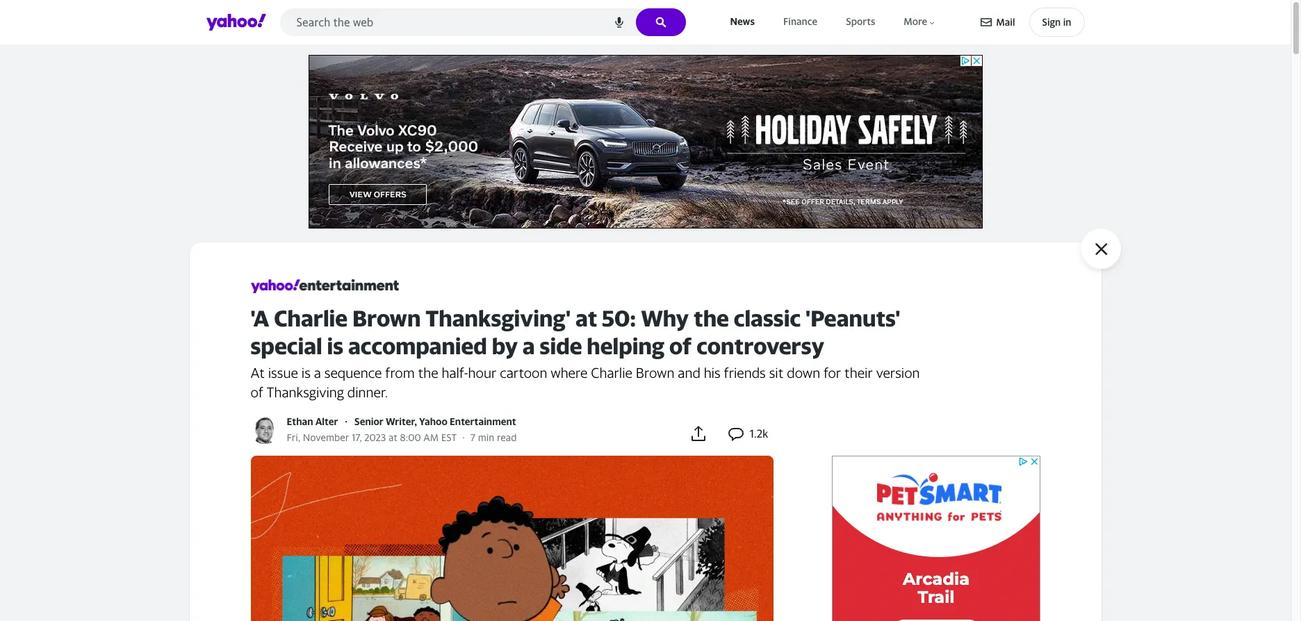 Task type: describe. For each thing, give the bounding box(es) containing it.
senior
[[355, 416, 384, 428]]

ethan alter image
[[251, 417, 278, 445]]

0 horizontal spatial charlie
[[274, 305, 348, 332]]

finance
[[783, 16, 818, 27]]

17,
[[352, 432, 362, 444]]

50:
[[602, 305, 636, 332]]

news link
[[728, 13, 758, 31]]

side
[[540, 333, 582, 359]]

in
[[1063, 16, 1072, 28]]

am
[[424, 432, 439, 444]]

fri,
[[287, 432, 301, 444]]

cartoon
[[500, 365, 547, 381]]

est
[[441, 432, 457, 444]]

search image
[[655, 17, 666, 28]]

0 horizontal spatial ·
[[345, 416, 348, 428]]

1.2k link
[[728, 424, 769, 444]]

toolbar containing mail
[[981, 8, 1085, 37]]

advertisement region inside 'a charlie brown thanksgiving' at 50: why the classic 'peanuts' special is accompanied by a side helping of controversy "article"
[[832, 456, 1040, 622]]

1 vertical spatial charlie
[[591, 365, 633, 381]]

1 horizontal spatial ·
[[462, 432, 465, 444]]

ethan
[[287, 416, 313, 428]]

ethan alter link
[[287, 416, 338, 428]]

november
[[303, 432, 349, 444]]

sports
[[846, 16, 876, 27]]

sign
[[1043, 16, 1061, 28]]

Search query text field
[[280, 8, 686, 36]]

and
[[678, 365, 701, 381]]

at inside ethan alter · senior writer, yahoo entertainment fri, november 17, 2023 at 8:00 am est · 7 min read
[[389, 432, 398, 444]]

news
[[730, 16, 755, 27]]

alter
[[315, 416, 338, 428]]

entertainment
[[450, 416, 516, 428]]

read
[[497, 432, 517, 444]]

version
[[876, 365, 920, 381]]

1 horizontal spatial of
[[670, 333, 692, 359]]

7
[[470, 432, 476, 444]]

their
[[845, 365, 873, 381]]

controversy
[[697, 333, 825, 359]]

8:00
[[400, 432, 421, 444]]

accompanied
[[348, 333, 487, 359]]

friends
[[724, 365, 766, 381]]

issue
[[268, 365, 298, 381]]

at
[[251, 365, 265, 381]]

yahoo
[[419, 416, 448, 428]]

why
[[641, 305, 689, 332]]

0 vertical spatial the
[[694, 305, 729, 332]]

sign in link
[[1029, 8, 1085, 37]]

1 horizontal spatial brown
[[636, 365, 675, 381]]

0 horizontal spatial brown
[[352, 305, 421, 332]]



Task type: locate. For each thing, give the bounding box(es) containing it.
half-
[[442, 365, 468, 381]]

1 vertical spatial brown
[[636, 365, 675, 381]]

charlie down yahoo tv image
[[274, 305, 348, 332]]

1 vertical spatial at
[[389, 432, 398, 444]]

1 vertical spatial advertisement region
[[832, 456, 1040, 622]]

1 vertical spatial ·
[[462, 432, 465, 444]]

mail link
[[981, 10, 1015, 35]]

at
[[576, 305, 597, 332], [389, 432, 398, 444]]

None search field
[[280, 8, 686, 40]]

sit
[[769, 365, 784, 381]]

0 vertical spatial of
[[670, 333, 692, 359]]

is up 'sequence'
[[327, 333, 344, 359]]

from
[[385, 365, 415, 381]]

1 vertical spatial the
[[418, 365, 438, 381]]

0 horizontal spatial of
[[251, 384, 263, 400]]

classic
[[734, 305, 801, 332]]

'peanuts'
[[806, 305, 901, 332]]

charlie
[[274, 305, 348, 332], [591, 365, 633, 381]]

0 horizontal spatial a
[[314, 365, 321, 381]]

toolbar
[[981, 8, 1085, 37]]

1 horizontal spatial at
[[576, 305, 597, 332]]

dinner.
[[347, 384, 388, 400]]

a up thanksgiving
[[314, 365, 321, 381]]

brown
[[352, 305, 421, 332], [636, 365, 675, 381]]

of down the at
[[251, 384, 263, 400]]

helping
[[587, 333, 665, 359]]

· left 7
[[462, 432, 465, 444]]

min
[[478, 432, 495, 444]]

sign in
[[1043, 16, 1072, 28]]

by
[[492, 333, 518, 359]]

'a
[[251, 305, 269, 332]]

brown left and
[[636, 365, 675, 381]]

1 horizontal spatial is
[[327, 333, 344, 359]]

'a charlie brown thanksgiving' at 50: why the classic 'peanuts' special is accompanied by a side helping of controversy at issue is a sequence from the half-hour cartoon where charlie brown and his friends sit down for their version of thanksgiving dinner.
[[251, 305, 920, 400]]

0 vertical spatial ·
[[345, 416, 348, 428]]

of up and
[[670, 333, 692, 359]]

sports link
[[843, 13, 878, 31]]

thanksgiving'
[[426, 305, 571, 332]]

his
[[704, 365, 721, 381]]

1.2k
[[750, 427, 769, 441]]

sequence
[[324, 365, 382, 381]]

the right why
[[694, 305, 729, 332]]

of
[[670, 333, 692, 359], [251, 384, 263, 400]]

1 vertical spatial of
[[251, 384, 263, 400]]

0 horizontal spatial is
[[302, 365, 311, 381]]

2023
[[364, 432, 386, 444]]

0 vertical spatial advertisement region
[[308, 55, 983, 229]]

more button
[[901, 13, 940, 31]]

yahoo tv image
[[251, 276, 399, 297]]

'a charlie brown thanksgiving' at 50: why the classic 'peanuts' special is accompanied by a side helping of controversy article
[[251, 276, 1054, 622]]

a
[[523, 333, 535, 359], [314, 365, 321, 381]]

special
[[251, 333, 322, 359]]

·
[[345, 416, 348, 428], [462, 432, 465, 444]]

is
[[327, 333, 344, 359], [302, 365, 311, 381]]

1 horizontal spatial the
[[694, 305, 729, 332]]

at inside 'a charlie brown thanksgiving' at 50: why the classic 'peanuts' special is accompanied by a side helping of controversy at issue is a sequence from the half-hour cartoon where charlie brown and his friends sit down for their version of thanksgiving dinner.
[[576, 305, 597, 332]]

down
[[787, 365, 821, 381]]

mail
[[997, 16, 1015, 28]]

advertisement region
[[308, 55, 983, 229], [832, 456, 1040, 622]]

at left 8:00 on the left
[[389, 432, 398, 444]]

hour
[[468, 365, 497, 381]]

0 vertical spatial is
[[327, 333, 344, 359]]

a right by
[[523, 333, 535, 359]]

· right alter on the left
[[345, 416, 348, 428]]

the
[[694, 305, 729, 332], [418, 365, 438, 381]]

more
[[904, 16, 928, 27]]

thanksgiving
[[267, 384, 344, 400]]

where
[[551, 365, 588, 381]]

for
[[824, 365, 841, 381]]

charlie down helping
[[591, 365, 633, 381]]

1 horizontal spatial charlie
[[591, 365, 633, 381]]

finance link
[[781, 13, 821, 31]]

0 horizontal spatial the
[[418, 365, 438, 381]]

brown up accompanied
[[352, 305, 421, 332]]

the left half-
[[418, 365, 438, 381]]

0 vertical spatial charlie
[[274, 305, 348, 332]]

ethan alter · senior writer, yahoo entertainment fri, november 17, 2023 at 8:00 am est · 7 min read
[[287, 416, 517, 444]]

is up thanksgiving
[[302, 365, 311, 381]]

at left 50:
[[576, 305, 597, 332]]

0 horizontal spatial at
[[389, 432, 398, 444]]

0 vertical spatial brown
[[352, 305, 421, 332]]

1 vertical spatial a
[[314, 365, 321, 381]]

0 vertical spatial at
[[576, 305, 597, 332]]

1 horizontal spatial a
[[523, 333, 535, 359]]

1 vertical spatial is
[[302, 365, 311, 381]]

0 vertical spatial a
[[523, 333, 535, 359]]

writer,
[[386, 416, 417, 428]]



